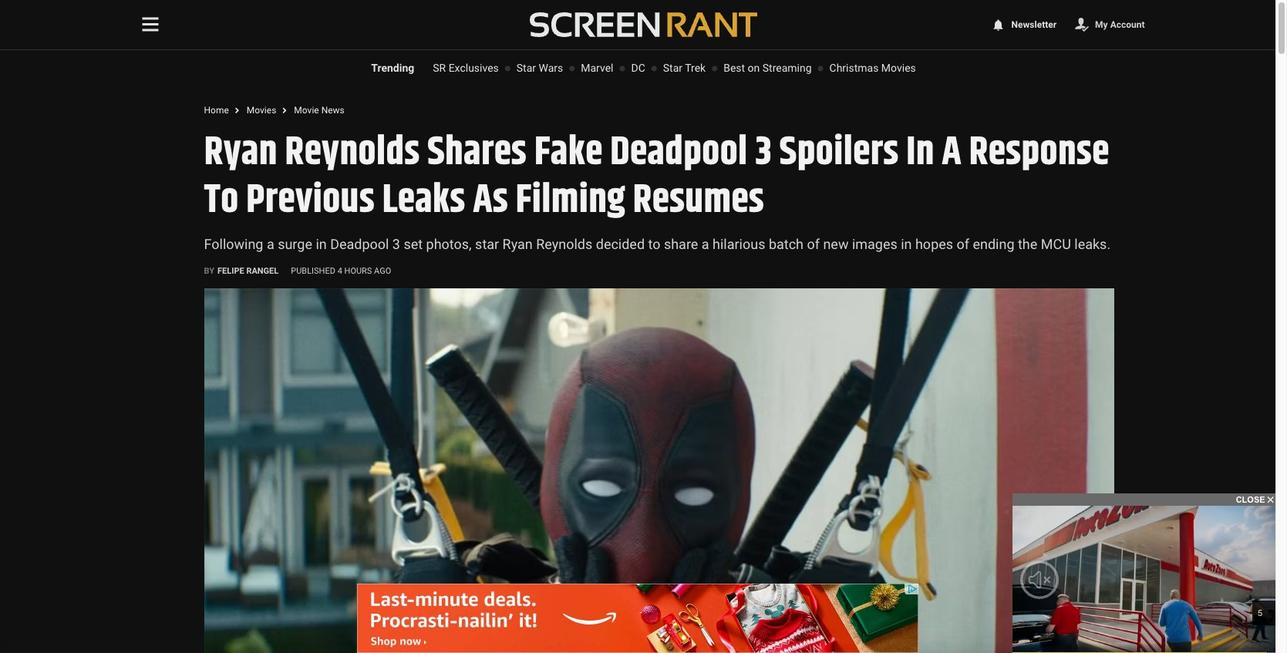 Task type: vqa. For each thing, say whether or not it's contained in the screenshot.
Now
no



Task type: describe. For each thing, give the bounding box(es) containing it.
dc link
[[631, 62, 646, 74]]

published 4 hours ago
[[291, 266, 391, 276]]

sr exclusives link
[[433, 62, 499, 74]]

video player region
[[1013, 506, 1276, 653]]

my
[[1096, 19, 1108, 30]]

reynolds inside ryan reynolds shares fake deadpool 3 spoilers in a response to previous leaks as filming resumes
[[285, 122, 420, 183]]

exclusives
[[449, 62, 499, 74]]

3 for spoilers
[[755, 122, 772, 183]]

newsletter link
[[992, 19, 1057, 30]]

christmas movies
[[830, 62, 916, 74]]

movie
[[294, 105, 319, 116]]

by felipe rangel
[[204, 266, 279, 276]]

shares
[[427, 122, 527, 183]]

a
[[942, 122, 962, 183]]

following a surge in deadpool 3 set photos, star ryan reynolds decided to share a hilarious batch of new images in hopes of ending the mcu leaks.
[[204, 236, 1111, 252]]

rangel
[[246, 266, 279, 276]]

star
[[475, 236, 499, 252]]

wars
[[539, 62, 563, 74]]

decided
[[596, 236, 645, 252]]

star trek link
[[663, 62, 706, 74]]

felipe rangel link
[[218, 266, 279, 276]]

star trek
[[663, 62, 706, 74]]

hilarious
[[713, 236, 766, 252]]

leaks.
[[1075, 236, 1111, 252]]

0 horizontal spatial movies
[[247, 105, 276, 116]]

marvel
[[581, 62, 614, 74]]

new
[[823, 236, 849, 252]]

following
[[204, 236, 263, 252]]

my account
[[1096, 19, 1145, 30]]

close ✕ button
[[1013, 494, 1276, 506]]

1 a from the left
[[267, 236, 274, 252]]

mcu
[[1041, 236, 1071, 252]]

ago
[[374, 266, 391, 276]]

batch
[[769, 236, 804, 252]]

newsletter
[[1012, 19, 1057, 30]]

dc
[[631, 62, 646, 74]]

movie news link
[[294, 105, 345, 116]]

share
[[664, 236, 698, 252]]

fake
[[534, 122, 603, 183]]

star wars
[[517, 62, 563, 74]]

account
[[1111, 19, 1145, 30]]

1 of from the left
[[807, 236, 820, 252]]

best on streaming
[[724, 62, 812, 74]]

2 of from the left
[[957, 236, 970, 252]]

set
[[404, 236, 423, 252]]

news
[[321, 105, 345, 116]]

marvel link
[[581, 62, 614, 74]]

deadpool for fake
[[610, 122, 748, 183]]

by
[[204, 266, 214, 276]]

to
[[648, 236, 661, 252]]

close
[[1236, 495, 1266, 505]]

movies link
[[247, 105, 276, 116]]

the
[[1018, 236, 1038, 252]]

5
[[1258, 609, 1263, 618]]

streaming
[[763, 62, 812, 74]]

3 for set
[[393, 236, 400, 252]]

leaks
[[382, 170, 466, 232]]

star wars link
[[517, 62, 563, 74]]



Task type: locate. For each thing, give the bounding box(es) containing it.
of
[[807, 236, 820, 252], [957, 236, 970, 252]]

0 horizontal spatial star
[[517, 62, 536, 74]]

advertisement region
[[357, 584, 919, 653]]

3 left spoilers
[[755, 122, 772, 183]]

reynolds down filming on the top
[[536, 236, 593, 252]]

hours
[[344, 266, 372, 276]]

1 vertical spatial 3
[[393, 236, 400, 252]]

trending
[[371, 62, 414, 74]]

ryan right star
[[503, 236, 533, 252]]

felipe
[[218, 266, 244, 276]]

christmas movies link
[[830, 62, 916, 74]]

deadpool for in
[[330, 236, 389, 252]]

1 vertical spatial ryan
[[503, 236, 533, 252]]

ryan
[[204, 122, 277, 183], [503, 236, 533, 252]]

1 horizontal spatial of
[[957, 236, 970, 252]]

2 a from the left
[[702, 236, 709, 252]]

surge
[[278, 236, 312, 252]]

previous
[[246, 170, 375, 232]]

3 left set
[[393, 236, 400, 252]]

0 horizontal spatial 3
[[393, 236, 400, 252]]

a
[[267, 236, 274, 252], [702, 236, 709, 252]]

star left trek
[[663, 62, 683, 74]]

0 horizontal spatial a
[[267, 236, 274, 252]]

0 vertical spatial reynolds
[[285, 122, 420, 183]]

of left new
[[807, 236, 820, 252]]

a left surge
[[267, 236, 274, 252]]

ryan down movies link
[[204, 122, 277, 183]]

ending
[[973, 236, 1015, 252]]

images
[[852, 236, 898, 252]]

movies right the home
[[247, 105, 276, 116]]

1 in from the left
[[316, 236, 327, 252]]

ryan inside ryan reynolds shares fake deadpool 3 spoilers in a response to previous leaks as filming resumes
[[204, 122, 277, 183]]

reynolds down news
[[285, 122, 420, 183]]

ryan reynolds shares fake deadpool 3 spoilers in a response to previous leaks as filming resumes
[[204, 122, 1110, 232]]

sr exclusives
[[433, 62, 499, 74]]

published
[[291, 266, 336, 276]]

1 horizontal spatial 3
[[755, 122, 772, 183]]

spoilers
[[780, 122, 899, 183]]

best on streaming link
[[724, 62, 812, 74]]

0 horizontal spatial in
[[316, 236, 327, 252]]

resumes
[[633, 170, 764, 232]]

on
[[748, 62, 760, 74]]

1 horizontal spatial reynolds
[[536, 236, 593, 252]]

reynolds
[[285, 122, 420, 183], [536, 236, 593, 252]]

1 horizontal spatial ryan
[[503, 236, 533, 252]]

deadpool inside ryan reynolds shares fake deadpool 3 spoilers in a response to previous leaks as filming resumes
[[610, 122, 748, 183]]

1 vertical spatial reynolds
[[536, 236, 593, 252]]

0 horizontal spatial deadpool
[[330, 236, 389, 252]]

0 horizontal spatial reynolds
[[285, 122, 420, 183]]

star
[[517, 62, 536, 74], [663, 62, 683, 74]]

0 vertical spatial deadpool
[[610, 122, 748, 183]]

christmas
[[830, 62, 879, 74]]

close ✕
[[1236, 495, 1274, 505]]

home
[[204, 105, 229, 116]]

as
[[473, 170, 508, 232]]

1 star from the left
[[517, 62, 536, 74]]

✕
[[1268, 495, 1274, 505]]

home link
[[204, 105, 229, 116]]

1 vertical spatial deadpool
[[330, 236, 389, 252]]

0 vertical spatial movies
[[882, 62, 916, 74]]

star for star trek
[[663, 62, 683, 74]]

photos,
[[426, 236, 472, 252]]

0 vertical spatial ryan
[[204, 122, 277, 183]]

hopes
[[916, 236, 954, 252]]

0 vertical spatial 3
[[755, 122, 772, 183]]

of right hopes
[[957, 236, 970, 252]]

4
[[338, 266, 342, 276]]

deadpool
[[610, 122, 748, 183], [330, 236, 389, 252]]

1 horizontal spatial deadpool
[[610, 122, 748, 183]]

1 vertical spatial movies
[[247, 105, 276, 116]]

0 horizontal spatial of
[[807, 236, 820, 252]]

best
[[724, 62, 745, 74]]

2 in from the left
[[901, 236, 912, 252]]

1 horizontal spatial star
[[663, 62, 683, 74]]

star left wars
[[517, 62, 536, 74]]

to
[[204, 170, 239, 232]]

in
[[906, 122, 935, 183]]

3 inside ryan reynolds shares fake deadpool 3 spoilers in a response to previous leaks as filming resumes
[[755, 122, 772, 183]]

1 horizontal spatial a
[[702, 236, 709, 252]]

movies right christmas
[[882, 62, 916, 74]]

star for star wars
[[517, 62, 536, 74]]

1 horizontal spatial in
[[901, 236, 912, 252]]

0 horizontal spatial ryan
[[204, 122, 277, 183]]

a right share
[[702, 236, 709, 252]]

1 horizontal spatial movies
[[882, 62, 916, 74]]

ryan reynolds in deadpool 2's gasp scene image
[[204, 289, 1114, 653]]

in left hopes
[[901, 236, 912, 252]]

movie news
[[294, 105, 345, 116]]

in
[[316, 236, 327, 252], [901, 236, 912, 252]]

response
[[969, 122, 1110, 183]]

my account link
[[1076, 19, 1145, 30]]

movies
[[882, 62, 916, 74], [247, 105, 276, 116]]

filming
[[516, 170, 625, 232]]

trek
[[685, 62, 706, 74]]

screenrant logo image
[[530, 12, 758, 37]]

3
[[755, 122, 772, 183], [393, 236, 400, 252]]

in right surge
[[316, 236, 327, 252]]

2 star from the left
[[663, 62, 683, 74]]

sr
[[433, 62, 446, 74]]



